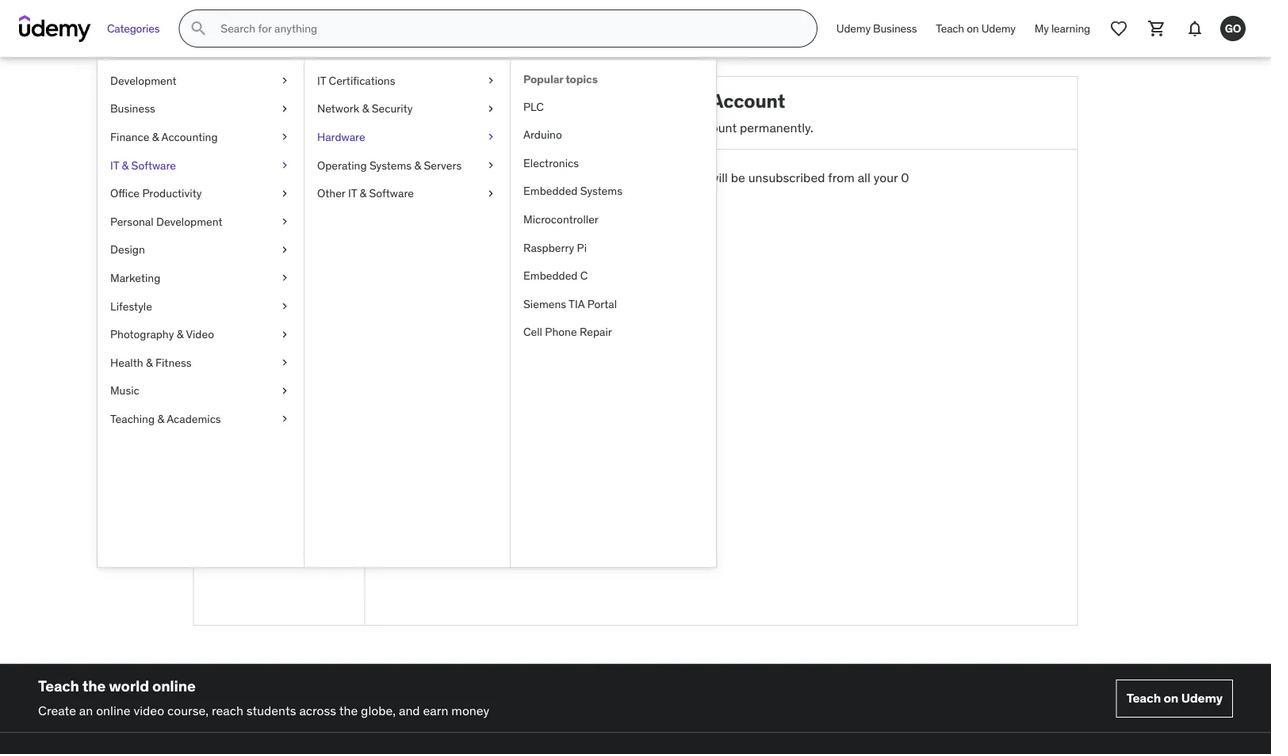 Task type: vqa. For each thing, say whether or not it's contained in the screenshot.
topmost Fire
no



Task type: describe. For each thing, give the bounding box(es) containing it.
personal
[[110, 214, 154, 229]]

teaching & academics link
[[98, 405, 304, 434]]

account security link
[[194, 304, 364, 328]]

pi
[[577, 240, 587, 255]]

office productivity link
[[98, 180, 304, 208]]

earn
[[423, 703, 448, 719]]

health & fitness
[[110, 356, 192, 370]]

0 horizontal spatial will
[[558, 187, 577, 203]]

udemy business link
[[827, 10, 926, 48]]

finance & accounting link
[[98, 123, 304, 151]]

wishlist image
[[1109, 19, 1128, 38]]

close account close your account permanently.
[[629, 89, 814, 135]]

cell
[[523, 325, 542, 339]]

money
[[451, 703, 489, 719]]

c
[[580, 269, 588, 283]]

personal development
[[110, 214, 222, 229]]

development inside development link
[[110, 73, 177, 88]]

if you close your account, you will be unsubscribed from all your 0 courses, and will lose access forever.
[[483, 169, 909, 203]]

photography
[[110, 327, 174, 342]]

0 horizontal spatial teach on udemy link
[[926, 10, 1025, 48]]

forever.
[[648, 187, 691, 203]]

marketing
[[110, 271, 160, 285]]

xsmall image for photography & video
[[278, 327, 291, 343]]

xsmall image for development
[[278, 73, 291, 88]]

raspberry
[[523, 240, 574, 255]]

marketing link
[[98, 264, 304, 292]]

my
[[1035, 21, 1049, 35]]

account,
[[635, 169, 683, 186]]

1 vertical spatial business
[[110, 102, 155, 116]]

view public profile link
[[194, 232, 364, 256]]

methods
[[260, 356, 310, 372]]

xsmall image for teaching & academics
[[278, 412, 291, 427]]

network
[[317, 102, 360, 116]]

microcontroller link
[[511, 206, 716, 234]]

fitness
[[155, 356, 192, 370]]

notifications api clients
[[207, 404, 279, 444]]

xsmall image for music
[[278, 383, 291, 399]]

cell phone repair
[[523, 325, 612, 339]]

portal
[[587, 297, 617, 311]]

cell phone repair link
[[511, 318, 716, 347]]

close account
[[493, 228, 576, 244]]

design
[[110, 243, 145, 257]]

accounting
[[161, 130, 218, 144]]

close account button
[[483, 217, 586, 255]]

certifications
[[329, 73, 395, 88]]

if
[[541, 169, 548, 186]]

payment methods link
[[194, 352, 364, 376]]

0 horizontal spatial go
[[260, 121, 298, 153]]

personal development link
[[98, 208, 304, 236]]

0 horizontal spatial udemy
[[837, 21, 871, 35]]

systems for embedded
[[580, 184, 623, 198]]

embedded systems
[[523, 184, 623, 198]]

my learning link
[[1025, 10, 1100, 48]]

security inside account security subscriptions payment methods
[[257, 308, 303, 324]]

lifestyle
[[110, 299, 152, 313]]

popular
[[523, 72, 563, 86]]

& left servers
[[414, 158, 421, 172]]

hardware element
[[510, 60, 716, 568]]

teach the world online create an online video course, reach students across the globe, and earn money
[[38, 677, 489, 719]]

0 vertical spatial will
[[710, 169, 728, 186]]

network & security link
[[305, 95, 510, 123]]

& for academics
[[157, 412, 164, 426]]

teaching
[[110, 412, 155, 426]]

academics
[[167, 412, 221, 426]]

xsmall image for it certifications
[[485, 73, 497, 88]]

reach
[[212, 703, 243, 719]]

teach inside teach the world online create an online video course, reach students across the globe, and earn money
[[38, 677, 79, 696]]

& for security
[[362, 102, 369, 116]]

account inside close account close your account permanently.
[[691, 119, 737, 135]]

phone
[[545, 325, 577, 339]]

electronics
[[523, 156, 579, 170]]

business link
[[98, 95, 304, 123]]

warning:
[[483, 169, 538, 186]]

xsmall image for marketing
[[278, 271, 291, 286]]

network & security
[[317, 102, 413, 116]]

2 you from the left
[[686, 169, 706, 186]]

from
[[828, 169, 855, 186]]

finance
[[110, 130, 149, 144]]

embedded systems link
[[511, 177, 716, 206]]

0 vertical spatial the
[[82, 677, 106, 696]]

arduino
[[523, 128, 562, 142]]

software inside "link"
[[131, 158, 176, 172]]

design link
[[98, 236, 304, 264]]

close
[[574, 169, 604, 186]]

embedded for embedded c
[[523, 269, 578, 283]]

close for account
[[657, 89, 707, 113]]

go inside the go link
[[1225, 21, 1241, 35]]

api clients link
[[194, 425, 364, 449]]

globe,
[[361, 703, 396, 719]]

all
[[858, 169, 871, 186]]

2 horizontal spatial udemy
[[1181, 691, 1223, 707]]

photography & video
[[110, 327, 214, 342]]

xsmall image for other it & software
[[485, 186, 497, 201]]

profile
[[274, 235, 310, 252]]

video
[[186, 327, 214, 342]]

it & software link
[[98, 151, 304, 180]]

close for account
[[493, 228, 526, 244]]

siemens tia portal
[[523, 297, 617, 311]]

lose
[[580, 187, 603, 203]]

office productivity
[[110, 186, 202, 201]]

tia
[[569, 297, 585, 311]]

notifications
[[207, 404, 279, 420]]

lifestyle link
[[98, 292, 304, 321]]

repair
[[580, 325, 612, 339]]

xsmall image for finance & accounting
[[278, 129, 291, 145]]



Task type: locate. For each thing, give the bounding box(es) containing it.
1 horizontal spatial software
[[369, 186, 414, 201]]

2 horizontal spatial teach
[[1127, 691, 1161, 707]]

servers
[[424, 158, 462, 172]]

development link
[[98, 67, 304, 95]]

xsmall image inside design link
[[278, 242, 291, 258]]

hardware
[[317, 130, 365, 144]]

payment
[[207, 356, 257, 372]]

embedded c link
[[511, 262, 716, 290]]

1 horizontal spatial account
[[711, 89, 785, 113]]

0 horizontal spatial you
[[551, 169, 571, 186]]

xsmall image inside 'it certifications' link
[[485, 73, 497, 88]]

raspberry pi
[[523, 240, 587, 255]]

1 horizontal spatial go
[[1225, 21, 1241, 35]]

embedded for embedded systems
[[523, 184, 578, 198]]

1 vertical spatial close
[[629, 119, 661, 135]]

xsmall image for office productivity
[[278, 186, 291, 201]]

music link
[[98, 377, 304, 405]]

0 horizontal spatial teach
[[38, 677, 79, 696]]

it certifications
[[317, 73, 395, 88]]

will left lose
[[558, 187, 577, 203]]

xsmall image inside development link
[[278, 73, 291, 88]]

close up arduino link
[[657, 89, 707, 113]]

account up the subscriptions
[[207, 308, 253, 324]]

xsmall image inside teaching & academics link
[[278, 412, 291, 427]]

1 vertical spatial go
[[260, 121, 298, 153]]

development
[[110, 73, 177, 88], [156, 214, 222, 229]]

it
[[317, 73, 326, 88], [110, 158, 119, 172], [348, 186, 357, 201]]

1 horizontal spatial business
[[873, 21, 917, 35]]

go left the hardware
[[260, 121, 298, 153]]

will
[[710, 169, 728, 186], [558, 187, 577, 203]]

and down if
[[534, 187, 555, 203]]

online right "an"
[[96, 703, 131, 719]]

microcontroller
[[523, 212, 599, 227]]

& right finance
[[152, 130, 159, 144]]

security down 'it certifications' link
[[372, 102, 413, 116]]

clients
[[229, 428, 267, 444]]

account up be
[[691, 119, 737, 135]]

health & fitness link
[[98, 349, 304, 377]]

& right network
[[362, 102, 369, 116]]

0 vertical spatial account
[[691, 119, 737, 135]]

electronics link
[[511, 149, 716, 177]]

0 vertical spatial security
[[372, 102, 413, 116]]

& for fitness
[[146, 356, 153, 370]]

&
[[362, 102, 369, 116], [152, 130, 159, 144], [122, 158, 129, 172], [414, 158, 421, 172], [360, 186, 366, 201], [177, 327, 183, 342], [146, 356, 153, 370], [157, 412, 164, 426]]

development down office productivity link
[[156, 214, 222, 229]]

close up electronics link
[[629, 119, 661, 135]]

account inside close account close your account permanently.
[[711, 89, 785, 113]]

1 horizontal spatial teach
[[936, 21, 964, 35]]

xsmall image for health & fitness
[[278, 355, 291, 371]]

categories
[[107, 21, 160, 35]]

systems
[[370, 158, 412, 172], [580, 184, 623, 198]]

xsmall image inside office productivity link
[[278, 186, 291, 201]]

teach on udemy link
[[926, 10, 1025, 48], [1116, 680, 1233, 718]]

other it & software link
[[305, 180, 510, 208]]

xsmall image inside hardware link
[[485, 129, 497, 145]]

xsmall image down gary orlando
[[278, 214, 291, 230]]

1 vertical spatial and
[[399, 703, 420, 719]]

it for it certifications
[[317, 73, 326, 88]]

0 horizontal spatial systems
[[370, 158, 412, 172]]

1 you from the left
[[551, 169, 571, 186]]

0 horizontal spatial security
[[257, 308, 303, 324]]

1 horizontal spatial on
[[1164, 691, 1179, 707]]

& left the video
[[177, 327, 183, 342]]

hardware link
[[305, 123, 510, 151]]

xsmall image down subscriptions link at the left of page
[[278, 355, 291, 371]]

your for account
[[664, 119, 688, 135]]

xsmall image for network & security
[[485, 101, 497, 117]]

xsmall image inside lifestyle link
[[278, 299, 291, 314]]

xsmall image inside the personal development link
[[278, 214, 291, 230]]

1 vertical spatial security
[[257, 308, 303, 324]]

your for you
[[607, 169, 632, 186]]

2 horizontal spatial it
[[348, 186, 357, 201]]

1 horizontal spatial online
[[152, 677, 196, 696]]

& right teaching
[[157, 412, 164, 426]]

account security subscriptions payment methods
[[207, 308, 310, 372]]

and for your
[[534, 187, 555, 203]]

siemens
[[523, 297, 566, 311]]

popular topics
[[523, 72, 598, 86]]

finance & accounting
[[110, 130, 218, 144]]

software down operating systems & servers
[[369, 186, 414, 201]]

xsmall image inside photography & video 'link'
[[278, 327, 291, 343]]

will left be
[[710, 169, 728, 186]]

it up network
[[317, 73, 326, 88]]

across
[[299, 703, 336, 719]]

1 horizontal spatial your
[[664, 119, 688, 135]]

0 vertical spatial and
[[534, 187, 555, 203]]

xsmall image right public
[[278, 242, 291, 258]]

0 vertical spatial teach on udemy link
[[926, 10, 1025, 48]]

your inside close account close your account permanently.
[[664, 119, 688, 135]]

embedded down raspberry
[[523, 269, 578, 283]]

& for accounting
[[152, 130, 159, 144]]

1 horizontal spatial account
[[691, 119, 737, 135]]

xsmall image
[[278, 73, 291, 88], [485, 101, 497, 117], [485, 129, 497, 145], [278, 158, 291, 173], [485, 158, 497, 173], [485, 186, 497, 201], [278, 214, 291, 230], [278, 242, 291, 258], [278, 271, 291, 286], [278, 327, 291, 343], [278, 355, 291, 371]]

teach on udemy
[[936, 21, 1016, 35], [1127, 691, 1223, 707]]

the left globe,
[[339, 703, 358, 719]]

1 vertical spatial embedded
[[523, 269, 578, 283]]

1 horizontal spatial and
[[534, 187, 555, 203]]

view
[[207, 235, 234, 252]]

health
[[110, 356, 143, 370]]

xsmall image up warning:
[[485, 129, 497, 145]]

close
[[657, 89, 707, 113], [629, 119, 661, 135], [493, 228, 526, 244]]

1 vertical spatial the
[[339, 703, 358, 719]]

it inside "link"
[[110, 158, 119, 172]]

0 vertical spatial development
[[110, 73, 177, 88]]

other it & software
[[317, 186, 414, 201]]

1 vertical spatial on
[[1164, 691, 1179, 707]]

1 vertical spatial it
[[110, 158, 119, 172]]

your up account,
[[664, 119, 688, 135]]

shopping cart with 0 items image
[[1148, 19, 1167, 38]]

xsmall image inside business link
[[278, 101, 291, 117]]

plc link
[[511, 93, 716, 121]]

1 horizontal spatial it
[[317, 73, 326, 88]]

0 horizontal spatial your
[[607, 169, 632, 186]]

operating
[[317, 158, 367, 172]]

account inside account security subscriptions payment methods
[[207, 308, 253, 324]]

xsmall image for lifestyle
[[278, 299, 291, 314]]

& for software
[[122, 158, 129, 172]]

xsmall image down warning:
[[485, 186, 497, 201]]

embedded inside 'link'
[[523, 184, 578, 198]]

online up course,
[[152, 677, 196, 696]]

and inside if you close your account, you will be unsubscribed from all your 0 courses, and will lose access forever.
[[534, 187, 555, 203]]

1 horizontal spatial systems
[[580, 184, 623, 198]]

photography & video link
[[98, 321, 304, 349]]

arduino link
[[511, 121, 716, 149]]

xsmall image up the courses,
[[485, 158, 497, 173]]

xsmall image inside marketing 'link'
[[278, 271, 291, 286]]

1 vertical spatial systems
[[580, 184, 623, 198]]

1 vertical spatial will
[[558, 187, 577, 203]]

an
[[79, 703, 93, 719]]

1 horizontal spatial security
[[372, 102, 413, 116]]

1 horizontal spatial teach on udemy link
[[1116, 680, 1233, 718]]

account down microcontroller at left top
[[529, 228, 576, 244]]

0 horizontal spatial business
[[110, 102, 155, 116]]

1 vertical spatial software
[[369, 186, 414, 201]]

orlando
[[270, 197, 318, 213]]

1 horizontal spatial will
[[710, 169, 728, 186]]

2 horizontal spatial your
[[874, 169, 898, 186]]

0 vertical spatial systems
[[370, 158, 412, 172]]

& right other
[[360, 186, 366, 201]]

office
[[110, 186, 140, 201]]

gary
[[240, 197, 268, 213]]

0 horizontal spatial it
[[110, 158, 119, 172]]

operating systems & servers link
[[305, 151, 510, 180]]

& inside "link"
[[122, 158, 129, 172]]

0
[[901, 169, 909, 186]]

access
[[606, 187, 645, 203]]

1 vertical spatial teach on udemy link
[[1116, 680, 1233, 718]]

teaching & academics
[[110, 412, 221, 426]]

teach for the rightmost teach on udemy link
[[1127, 691, 1161, 707]]

xsmall image
[[485, 73, 497, 88], [278, 101, 291, 117], [278, 129, 291, 145], [278, 186, 291, 201], [278, 299, 291, 314], [278, 383, 291, 399], [278, 412, 291, 427]]

xsmall image inside other it & software link
[[485, 186, 497, 201]]

business
[[873, 21, 917, 35], [110, 102, 155, 116]]

the up "an"
[[82, 677, 106, 696]]

systems inside 'link'
[[580, 184, 623, 198]]

raspberry pi link
[[511, 234, 716, 262]]

1 horizontal spatial udemy
[[982, 21, 1016, 35]]

it up office
[[110, 158, 119, 172]]

xsmall image for personal development
[[278, 214, 291, 230]]

go right notifications 'icon'
[[1225, 21, 1241, 35]]

udemy image
[[19, 15, 91, 42]]

1 vertical spatial teach on udemy
[[1127, 691, 1223, 707]]

and for online
[[399, 703, 420, 719]]

0 horizontal spatial and
[[399, 703, 420, 719]]

xsmall image for it & software
[[278, 158, 291, 173]]

teach for the leftmost teach on udemy link
[[936, 21, 964, 35]]

you up forever.
[[686, 169, 706, 186]]

2 vertical spatial close
[[493, 228, 526, 244]]

& right health
[[146, 356, 153, 370]]

0 horizontal spatial on
[[967, 21, 979, 35]]

api
[[207, 428, 226, 444]]

xsmall image inside network & security link
[[485, 101, 497, 117]]

go link
[[1214, 10, 1252, 48]]

1 vertical spatial account
[[207, 308, 253, 324]]

it for it & software
[[110, 158, 119, 172]]

0 horizontal spatial account
[[529, 228, 576, 244]]

close down the courses,
[[493, 228, 526, 244]]

xsmall image inside it & software "link"
[[278, 158, 291, 173]]

& up office
[[122, 158, 129, 172]]

xsmall image up methods on the left
[[278, 327, 291, 343]]

it right other
[[348, 186, 357, 201]]

view public profile
[[207, 235, 310, 252]]

you right if
[[551, 169, 571, 186]]

operating systems & servers
[[317, 158, 462, 172]]

0 vertical spatial embedded
[[523, 184, 578, 198]]

your up access
[[607, 169, 632, 186]]

0 horizontal spatial software
[[131, 158, 176, 172]]

embedded c
[[523, 269, 588, 283]]

subscriptions
[[207, 332, 285, 348]]

permanently.
[[740, 119, 814, 135]]

subscriptions link
[[194, 328, 364, 352]]

account inside close account button
[[529, 228, 576, 244]]

udemy
[[837, 21, 871, 35], [982, 21, 1016, 35], [1181, 691, 1223, 707]]

submit search image
[[189, 19, 208, 38]]

1 embedded from the top
[[523, 184, 578, 198]]

close inside button
[[493, 228, 526, 244]]

course,
[[167, 703, 209, 719]]

xsmall image up gary orlando
[[278, 158, 291, 173]]

software
[[131, 158, 176, 172], [369, 186, 414, 201]]

the
[[82, 677, 106, 696], [339, 703, 358, 719]]

productivity
[[142, 186, 202, 201]]

xsmall image inside health & fitness link
[[278, 355, 291, 371]]

Search for anything text field
[[218, 15, 798, 42]]

categories button
[[98, 10, 169, 48]]

your
[[664, 119, 688, 135], [607, 169, 632, 186], [874, 169, 898, 186]]

0 horizontal spatial the
[[82, 677, 106, 696]]

xsmall image for hardware
[[485, 129, 497, 145]]

xsmall image left plc at the left top
[[485, 101, 497, 117]]

0 vertical spatial close
[[657, 89, 707, 113]]

1 horizontal spatial the
[[339, 703, 358, 719]]

account up permanently.
[[711, 89, 785, 113]]

development inside the personal development link
[[156, 214, 222, 229]]

notifications image
[[1186, 19, 1205, 38]]

0 vertical spatial go
[[1225, 21, 1241, 35]]

0 horizontal spatial account
[[207, 308, 253, 324]]

1 vertical spatial account
[[529, 228, 576, 244]]

and left earn
[[399, 703, 420, 719]]

development down the categories dropdown button
[[110, 73, 177, 88]]

gary orlando
[[240, 197, 318, 213]]

courses,
[[483, 187, 531, 203]]

your left 0
[[874, 169, 898, 186]]

0 horizontal spatial teach on udemy
[[936, 21, 1016, 35]]

xsmall image down "view public profile" link
[[278, 271, 291, 286]]

0 vertical spatial business
[[873, 21, 917, 35]]

video
[[134, 703, 164, 719]]

& for video
[[177, 327, 183, 342]]

embedded down electronics
[[523, 184, 578, 198]]

1 horizontal spatial you
[[686, 169, 706, 186]]

systems for operating
[[370, 158, 412, 172]]

0 vertical spatial teach on udemy
[[936, 21, 1016, 35]]

it certifications link
[[305, 67, 510, 95]]

0 vertical spatial on
[[967, 21, 979, 35]]

software up office productivity
[[131, 158, 176, 172]]

online
[[152, 677, 196, 696], [96, 703, 131, 719]]

1 vertical spatial development
[[156, 214, 222, 229]]

0 vertical spatial account
[[711, 89, 785, 113]]

and inside teach the world online create an online video course, reach students across the globe, and earn money
[[399, 703, 420, 719]]

2 vertical spatial it
[[348, 186, 357, 201]]

other
[[317, 186, 345, 201]]

xsmall image for design
[[278, 242, 291, 258]]

0 vertical spatial software
[[131, 158, 176, 172]]

xsmall image inside music link
[[278, 383, 291, 399]]

on
[[967, 21, 979, 35], [1164, 691, 1179, 707]]

xsmall image inside operating systems & servers link
[[485, 158, 497, 173]]

xsmall image inside finance & accounting link
[[278, 129, 291, 145]]

0 horizontal spatial online
[[96, 703, 131, 719]]

1 horizontal spatial teach on udemy
[[1127, 691, 1223, 707]]

security up subscriptions link at the left of page
[[257, 308, 303, 324]]

students
[[246, 703, 296, 719]]

security
[[372, 102, 413, 116], [257, 308, 303, 324]]

account
[[691, 119, 737, 135], [529, 228, 576, 244]]

xsmall image for business
[[278, 101, 291, 117]]

topics
[[566, 72, 598, 86]]

2 embedded from the top
[[523, 269, 578, 283]]

0 vertical spatial it
[[317, 73, 326, 88]]

1 vertical spatial online
[[96, 703, 131, 719]]

xsmall image left it certifications
[[278, 73, 291, 88]]

my learning
[[1035, 21, 1090, 35]]

xsmall image for operating systems & servers
[[485, 158, 497, 173]]

it & software
[[110, 158, 176, 172]]

0 vertical spatial online
[[152, 677, 196, 696]]

& inside 'link'
[[177, 327, 183, 342]]



